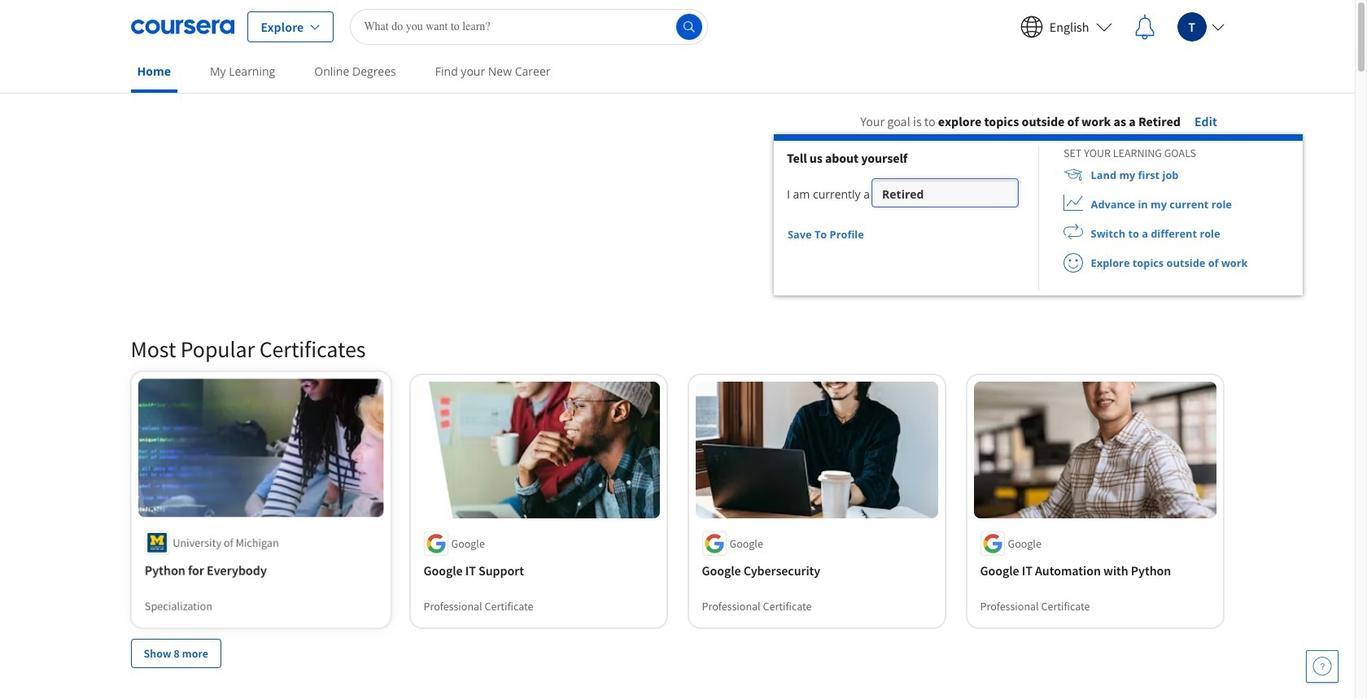 Task type: describe. For each thing, give the bounding box(es) containing it.
Occupation field
[[874, 181, 1017, 212]]



Task type: locate. For each thing, give the bounding box(es) containing it.
None search field
[[350, 9, 709, 44]]

What do you want to learn? text field
[[350, 9, 709, 44]]

status
[[865, 233, 873, 238]]

region
[[774, 134, 1303, 296]]

help center image
[[1313, 657, 1333, 676]]

None text field
[[883, 181, 1009, 212]]

most popular certificates collection element
[[121, 309, 1235, 694]]

coursera image
[[131, 13, 234, 39]]



Task type: vqa. For each thing, say whether or not it's contained in the screenshot.
'search box'
yes



